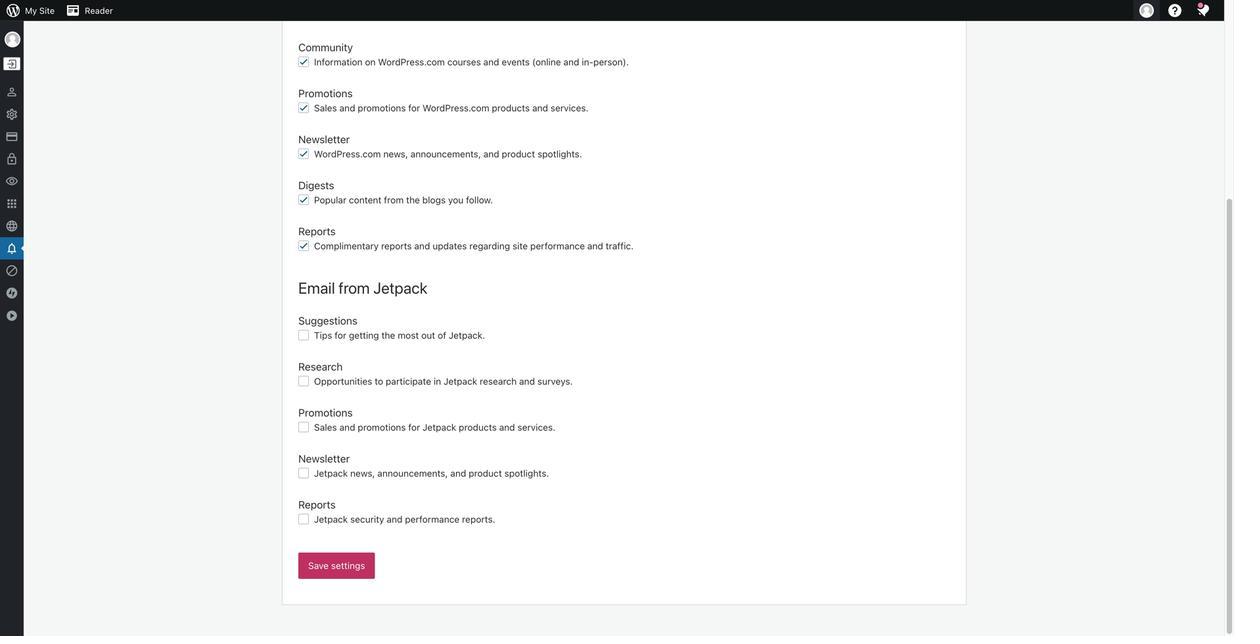 Task type: describe. For each thing, give the bounding box(es) containing it.
reports for jetpack security and performance reports.
[[299, 499, 336, 511]]

opportunities to participate in jetpack research and surveys.
[[314, 376, 573, 387]]

wordpress.com inside community group
[[378, 57, 445, 67]]

services. for sales and promotions for wordpress.com products and services.
[[551, 103, 589, 113]]

news, for wordpress.com
[[384, 149, 408, 159]]

reader link
[[60, 0, 118, 21]]

reports for complimentary reports and updates regarding site performance and traffic.
[[299, 225, 336, 238]]

reports.
[[462, 514, 496, 525]]

promotions for jetpack
[[358, 422, 406, 433]]

spotlights. for wordpress.com news, announcements, and product spotlights.
[[538, 149, 582, 159]]

announcements, for jetpack
[[378, 468, 448, 479]]

on
[[365, 57, 376, 67]]

out
[[422, 330, 435, 341]]

sales and promotions for wordpress.com products and services.
[[314, 103, 589, 113]]

research for wordpress.com
[[513, 11, 550, 21]]

my site link
[[0, 0, 60, 21]]

popular content from the blogs you follow.
[[314, 195, 493, 205]]

tips
[[314, 330, 332, 341]]

settings
[[331, 561, 365, 571]]

opportunities to participate in wordpress.com research and surveys.
[[314, 11, 606, 21]]

2 promotions group from the top
[[299, 405, 951, 438]]

jetpack inside the research group
[[444, 376, 478, 387]]

1 horizontal spatial performance
[[531, 241, 585, 252]]

you
[[449, 195, 464, 205]]

most
[[398, 330, 419, 341]]

tips for getting the most out of jetpack.
[[314, 330, 485, 341]]

news, for jetpack
[[351, 468, 375, 479]]

jetpack security and performance reports.
[[314, 514, 496, 525]]

reader
[[85, 6, 113, 15]]

services. for sales and promotions for jetpack products and services.
[[518, 422, 556, 433]]

person image
[[5, 85, 18, 99]]

email from jetpack main content
[[283, 0, 967, 605]]

suggestions group
[[299, 313, 951, 346]]

site
[[39, 6, 55, 15]]

traffic.
[[606, 241, 634, 252]]

research group
[[299, 359, 951, 392]]

complimentary
[[314, 241, 379, 252]]

wordpress.com up information on wordpress.com courses and events (online and in-person).
[[444, 11, 511, 21]]

language image
[[5, 220, 18, 233]]

wordpress.com up digests
[[314, 149, 381, 159]]

1 vertical spatial performance
[[405, 514, 460, 525]]

product for jetpack news, announcements, and product spotlights.
[[469, 468, 502, 479]]

products for wordpress.com
[[492, 103, 530, 113]]

announcements, for wordpress.com
[[411, 149, 481, 159]]

sales for sales and promotions for wordpress.com products and services.
[[314, 103, 337, 113]]

my profile image
[[1140, 3, 1155, 18]]

save settings
[[308, 561, 365, 571]]

suggestions
[[299, 315, 358, 327]]

jetpack news, announcements, and product spotlights.
[[314, 468, 549, 479]]

0 horizontal spatial from
[[339, 279, 370, 297]]

research for jetpack
[[480, 376, 517, 387]]

1 promotions group from the top
[[299, 85, 951, 118]]

my site
[[25, 6, 55, 15]]

to for wordpress.com
[[375, 11, 383, 21]]

2 newsletter group from the top
[[299, 451, 951, 484]]

credit_card image
[[5, 130, 18, 143]]

apps image
[[5, 197, 18, 210]]

digests
[[299, 179, 334, 192]]

in-
[[582, 57, 594, 67]]

participate for jetpack
[[386, 376, 431, 387]]



Task type: vqa. For each thing, say whether or not it's contained in the screenshot.
Sales for Sales and promotions for WordPress.com products and services.
yes



Task type: locate. For each thing, give the bounding box(es) containing it.
newsletter for wordpress.com news, announcements, and product spotlights.
[[299, 133, 350, 146]]

0 vertical spatial from
[[384, 195, 404, 205]]

for up wordpress.com news, announcements, and product spotlights.
[[409, 103, 420, 113]]

the left blogs
[[406, 195, 420, 205]]

opportunities for opportunities to participate in wordpress.com research and surveys.
[[314, 11, 372, 21]]

opportunities down the research
[[314, 376, 372, 387]]

noah lott image
[[5, 32, 20, 47]]

2 promotions from the top
[[358, 422, 406, 433]]

1 vertical spatial spotlights.
[[505, 468, 549, 479]]

help image
[[1168, 3, 1184, 18]]

news, up security
[[351, 468, 375, 479]]

wordpress.com right on
[[378, 57, 445, 67]]

follow.
[[466, 195, 493, 205]]

0 vertical spatial news,
[[384, 149, 408, 159]]

of
[[438, 330, 447, 341]]

1 vertical spatial news,
[[351, 468, 375, 479]]

0 vertical spatial in
[[434, 11, 441, 21]]

the inside digests group
[[406, 195, 420, 205]]

in for jetpack
[[434, 376, 441, 387]]

regarding
[[470, 241, 510, 252]]

2 reports from the top
[[299, 499, 336, 511]]

promotions group down person).
[[299, 85, 951, 118]]

news, up popular content from the blogs you follow. at top left
[[384, 149, 408, 159]]

promotions for sales and promotions for wordpress.com products and services.
[[299, 87, 353, 100]]

1 vertical spatial the
[[382, 330, 395, 341]]

the for digests
[[406, 195, 420, 205]]

1 vertical spatial product
[[469, 468, 502, 479]]

0 vertical spatial spotlights.
[[538, 149, 582, 159]]

2 opportunities from the top
[[314, 376, 372, 387]]

events
[[502, 57, 530, 67]]

reports
[[299, 225, 336, 238], [299, 499, 336, 511]]

0 horizontal spatial the
[[382, 330, 395, 341]]

in inside the research group
[[434, 376, 441, 387]]

research inside group
[[480, 376, 517, 387]]

participate
[[386, 11, 431, 21], [386, 376, 431, 387]]

1 vertical spatial surveys.
[[538, 376, 573, 387]]

0 vertical spatial products
[[492, 103, 530, 113]]

save settings button
[[299, 553, 375, 579]]

getting
[[349, 330, 379, 341]]

1 vertical spatial from
[[339, 279, 370, 297]]

1 vertical spatial opportunities
[[314, 376, 372, 387]]

0 vertical spatial performance
[[531, 241, 585, 252]]

reports
[[381, 241, 412, 252]]

spotlights.
[[538, 149, 582, 159], [505, 468, 549, 479]]

complimentary reports and updates regarding site performance and traffic.
[[314, 241, 634, 252]]

reports up complimentary
[[299, 225, 336, 238]]

2 to from the top
[[375, 376, 383, 387]]

security
[[351, 514, 384, 525]]

2 in from the top
[[434, 376, 441, 387]]

0 vertical spatial announcements,
[[411, 149, 481, 159]]

promotions group
[[299, 85, 951, 118], [299, 405, 951, 438]]

the
[[406, 195, 420, 205], [382, 330, 395, 341]]

2 sales from the top
[[314, 422, 337, 433]]

in for wordpress.com
[[434, 11, 441, 21]]

products
[[492, 103, 530, 113], [459, 422, 497, 433]]

updates
[[433, 241, 467, 252]]

services.
[[551, 103, 589, 113], [518, 422, 556, 433]]

promotions down information
[[299, 87, 353, 100]]

0 vertical spatial surveys.
[[571, 11, 606, 21]]

to up on
[[375, 11, 383, 21]]

email from jetpack
[[299, 279, 428, 297]]

the inside suggestions group
[[382, 330, 395, 341]]

0 vertical spatial product
[[502, 149, 535, 159]]

for up jetpack news, announcements, and product spotlights.
[[409, 422, 420, 433]]

opportunities inside the research group
[[314, 376, 372, 387]]

for for wordpress.com
[[409, 103, 420, 113]]

newsletter for jetpack news, announcements, and product spotlights.
[[299, 453, 350, 465]]

0 vertical spatial for
[[409, 103, 420, 113]]

digests group
[[299, 178, 951, 210]]

None checkbox
[[299, 11, 309, 21], [299, 57, 309, 67], [299, 195, 309, 205], [299, 422, 309, 433], [299, 468, 309, 479], [299, 11, 309, 21], [299, 57, 309, 67], [299, 195, 309, 205], [299, 422, 309, 433], [299, 468, 309, 479]]

promotions for sales and promotions for jetpack products and services.
[[299, 407, 353, 419]]

1 vertical spatial services.
[[518, 422, 556, 433]]

to
[[375, 11, 383, 21], [375, 376, 383, 387]]

1 newsletter group from the top
[[299, 132, 951, 164]]

0 vertical spatial participate
[[386, 11, 431, 21]]

1 opportunities from the top
[[314, 11, 372, 21]]

for inside suggestions group
[[335, 330, 347, 341]]

notifications image
[[5, 242, 18, 255]]

performance down jetpack news, announcements, and product spotlights.
[[405, 514, 460, 525]]

1 vertical spatial promotions group
[[299, 405, 951, 438]]

1 vertical spatial sales
[[314, 422, 337, 433]]

my
[[25, 6, 37, 15]]

performance right 'site'
[[531, 241, 585, 252]]

blogs
[[423, 195, 446, 205]]

settings image
[[5, 108, 18, 121]]

None checkbox
[[299, 103, 309, 113], [299, 149, 309, 159], [299, 241, 309, 251], [299, 330, 309, 341], [299, 376, 309, 387], [299, 514, 309, 525], [299, 103, 309, 113], [299, 149, 309, 159], [299, 241, 309, 251], [299, 330, 309, 341], [299, 376, 309, 387], [299, 514, 309, 525]]

announcements,
[[411, 149, 481, 159], [378, 468, 448, 479]]

promotions
[[358, 103, 406, 113], [358, 422, 406, 433]]

person).
[[594, 57, 629, 67]]

for for jetpack
[[409, 422, 420, 433]]

opportunities
[[314, 11, 372, 21], [314, 376, 372, 387]]

1 promotions from the top
[[358, 103, 406, 113]]

in
[[434, 11, 441, 21], [434, 376, 441, 387]]

from inside digests group
[[384, 195, 404, 205]]

from right 'content' on the left of page
[[384, 195, 404, 205]]

1 vertical spatial participate
[[386, 376, 431, 387]]

wordpress.com up wordpress.com news, announcements, and product spotlights.
[[423, 103, 490, 113]]

site
[[513, 241, 528, 252]]

0 vertical spatial promotions group
[[299, 85, 951, 118]]

announcements, up the jetpack security and performance reports.
[[378, 468, 448, 479]]

0 vertical spatial newsletter
[[299, 133, 350, 146]]

products down opportunities to participate in jetpack research and surveys.
[[459, 422, 497, 433]]

surveys. inside the research group
[[538, 376, 573, 387]]

announcements, down sales and promotions for wordpress.com products and services.
[[411, 149, 481, 159]]

the for suggestions
[[382, 330, 395, 341]]

0 vertical spatial newsletter group
[[299, 132, 951, 164]]

research down jetpack.
[[480, 376, 517, 387]]

promotions group down the research group
[[299, 405, 951, 438]]

products down events at the left
[[492, 103, 530, 113]]

content
[[349, 195, 382, 205]]

product for wordpress.com news, announcements, and product spotlights.
[[502, 149, 535, 159]]

log out of wordpress.com image
[[6, 58, 18, 70]]

(online
[[533, 57, 561, 67]]

opportunities for opportunities to participate in jetpack research and surveys.
[[314, 376, 372, 387]]

1 vertical spatial to
[[375, 376, 383, 387]]

0 vertical spatial services.
[[551, 103, 589, 113]]

in up information on wordpress.com courses and events (online and in-person).
[[434, 11, 441, 21]]

sales and promotions for jetpack products and services.
[[314, 422, 556, 433]]

product
[[502, 149, 535, 159], [469, 468, 502, 479]]

save
[[308, 561, 329, 571]]

0 horizontal spatial performance
[[405, 514, 460, 525]]

lock image
[[5, 153, 18, 166]]

research
[[513, 11, 550, 21], [480, 376, 517, 387]]

jetpack.
[[449, 330, 485, 341]]

0 vertical spatial reports group
[[299, 224, 951, 256]]

0 vertical spatial reports
[[299, 225, 336, 238]]

wordpress.com
[[444, 11, 511, 21], [378, 57, 445, 67], [423, 103, 490, 113], [314, 149, 381, 159]]

and
[[553, 11, 568, 21], [484, 57, 500, 67], [564, 57, 580, 67], [340, 103, 355, 113], [533, 103, 548, 113], [484, 149, 500, 159], [415, 241, 430, 252], [588, 241, 604, 252], [520, 376, 535, 387], [340, 422, 355, 433], [500, 422, 515, 433], [451, 468, 466, 479], [387, 514, 403, 525]]

2 promotions from the top
[[299, 407, 353, 419]]

1 vertical spatial announcements,
[[378, 468, 448, 479]]

sales for sales and promotions for jetpack products and services.
[[314, 422, 337, 433]]

1 to from the top
[[375, 11, 383, 21]]

1 horizontal spatial news,
[[384, 149, 408, 159]]

to for jetpack
[[375, 376, 383, 387]]

0 vertical spatial to
[[375, 11, 383, 21]]

for right the tips
[[335, 330, 347, 341]]

from right email
[[339, 279, 370, 297]]

email
[[299, 279, 335, 297]]

spotlights. for jetpack news, announcements, and product spotlights.
[[505, 468, 549, 479]]

surveys. for opportunities to participate in wordpress.com research and surveys.
[[571, 11, 606, 21]]

1 vertical spatial promotions
[[299, 407, 353, 419]]

1 vertical spatial reports
[[299, 499, 336, 511]]

promotions down the research
[[299, 407, 353, 419]]

news,
[[384, 149, 408, 159], [351, 468, 375, 479]]

1 reports group from the top
[[299, 224, 951, 256]]

opportunities up the 'community'
[[314, 11, 372, 21]]

participate for wordpress.com
[[386, 11, 431, 21]]

community
[[299, 41, 353, 54]]

2 reports group from the top
[[299, 497, 951, 530]]

promotions for wordpress.com
[[358, 103, 406, 113]]

jetpack
[[374, 279, 428, 297], [444, 376, 478, 387], [423, 422, 457, 433], [314, 468, 348, 479], [314, 514, 348, 525]]

1 reports from the top
[[299, 225, 336, 238]]

block image
[[5, 264, 18, 278]]

reports up save
[[299, 499, 336, 511]]

1 in from the top
[[434, 11, 441, 21]]

reports group
[[299, 224, 951, 256], [299, 497, 951, 530]]

information
[[314, 57, 363, 67]]

and inside the research group
[[520, 376, 535, 387]]

information on wordpress.com courses and events (online and in-person).
[[314, 57, 629, 67]]

2 participate from the top
[[386, 376, 431, 387]]

0 vertical spatial research
[[513, 11, 550, 21]]

1 vertical spatial products
[[459, 422, 497, 433]]

participate inside the research group
[[386, 376, 431, 387]]

sales down information
[[314, 103, 337, 113]]

0 horizontal spatial news,
[[351, 468, 375, 479]]

1 vertical spatial reports group
[[299, 497, 951, 530]]

1 horizontal spatial the
[[406, 195, 420, 205]]

newsletter group
[[299, 132, 951, 164], [299, 451, 951, 484]]

to down getting
[[375, 376, 383, 387]]

newsletter
[[299, 133, 350, 146], [299, 453, 350, 465]]

for
[[409, 103, 420, 113], [335, 330, 347, 341], [409, 422, 420, 433]]

0 vertical spatial promotions
[[358, 103, 406, 113]]

sales down the research
[[314, 422, 337, 433]]

popular
[[314, 195, 347, 205]]

1 vertical spatial for
[[335, 330, 347, 341]]

1 vertical spatial research
[[480, 376, 517, 387]]

1 participate from the top
[[386, 11, 431, 21]]

1 vertical spatial in
[[434, 376, 441, 387]]

in up sales and promotions for jetpack products and services.
[[434, 376, 441, 387]]

1 newsletter from the top
[[299, 133, 350, 146]]

1 vertical spatial newsletter
[[299, 453, 350, 465]]

0 vertical spatial sales
[[314, 103, 337, 113]]

1 sales from the top
[[314, 103, 337, 113]]

surveys.
[[571, 11, 606, 21], [538, 376, 573, 387]]

surveys. for opportunities to participate in jetpack research and surveys.
[[538, 376, 573, 387]]

0 vertical spatial the
[[406, 195, 420, 205]]

wordpress.com news, announcements, and product spotlights.
[[314, 149, 582, 159]]

courses
[[448, 57, 481, 67]]

promotions
[[299, 87, 353, 100], [299, 407, 353, 419]]

performance
[[531, 241, 585, 252], [405, 514, 460, 525]]

products for jetpack
[[459, 422, 497, 433]]

from
[[384, 195, 404, 205], [339, 279, 370, 297]]

1 horizontal spatial from
[[384, 195, 404, 205]]

to inside the research group
[[375, 376, 383, 387]]

community group
[[299, 39, 951, 72]]

research up (online
[[513, 11, 550, 21]]

visibility image
[[5, 175, 18, 188]]

2 newsletter from the top
[[299, 453, 350, 465]]

manage your notifications image
[[1196, 3, 1212, 18]]

sales
[[314, 103, 337, 113], [314, 422, 337, 433]]

1 promotions from the top
[[299, 87, 353, 100]]

1 vertical spatial newsletter group
[[299, 451, 951, 484]]

the left most
[[382, 330, 395, 341]]

0 vertical spatial promotions
[[299, 87, 353, 100]]

research
[[299, 361, 343, 373]]

1 vertical spatial promotions
[[358, 422, 406, 433]]

2 vertical spatial for
[[409, 422, 420, 433]]

0 vertical spatial opportunities
[[314, 11, 372, 21]]



